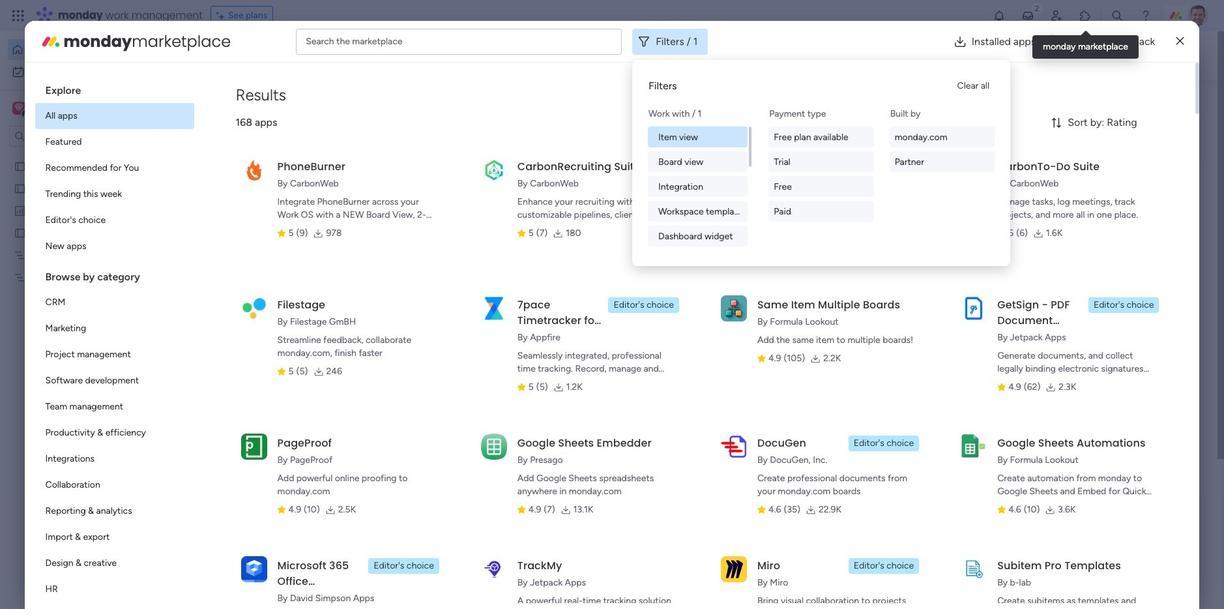 Task type: locate. For each thing, give the bounding box(es) containing it.
1 heading from the top
[[35, 73, 194, 103]]

monday marketplace image
[[1079, 9, 1092, 22], [40, 31, 61, 52]]

option
[[8, 39, 158, 60], [8, 61, 158, 82], [35, 103, 194, 129], [35, 129, 194, 155], [0, 154, 166, 157], [35, 155, 194, 181], [35, 181, 194, 207], [35, 207, 194, 234], [35, 234, 194, 260], [35, 290, 194, 316], [35, 316, 194, 342], [35, 342, 194, 368], [35, 368, 194, 394], [35, 394, 194, 420], [35, 420, 194, 446], [35, 446, 194, 472], [35, 472, 194, 498], [35, 498, 194, 524], [35, 524, 194, 550], [35, 550, 194, 577], [35, 577, 194, 603]]

1 horizontal spatial public dashboard image
[[717, 238, 732, 252]]

0 vertical spatial monday marketplace image
[[1079, 9, 1092, 22]]

0 vertical spatial heading
[[35, 73, 194, 103]]

2 vertical spatial terry turtle image
[[271, 584, 297, 609]]

search everything image
[[1111, 9, 1124, 22]]

help center element
[[971, 538, 1166, 590]]

workspace image
[[12, 101, 25, 115], [14, 101, 23, 115]]

help image
[[1140, 9, 1153, 22]]

1 horizontal spatial monday marketplace image
[[1079, 9, 1092, 22]]

workspace selection element
[[12, 100, 109, 117]]

circle o image
[[990, 156, 998, 166]]

list box
[[35, 73, 194, 609], [0, 152, 166, 464]]

invite members image
[[1051, 9, 1064, 22]]

public dashboard image right add to favorites "icon"
[[717, 238, 732, 252]]

check circle image
[[990, 122, 998, 132]]

1 vertical spatial public board image
[[14, 226, 26, 239]]

dapulse x slim image
[[1177, 34, 1185, 49]]

terry turtle image
[[1188, 5, 1209, 26], [271, 536, 297, 562], [271, 584, 297, 609]]

1 vertical spatial monday marketplace image
[[40, 31, 61, 52]]

public dashboard image
[[14, 204, 26, 217], [717, 238, 732, 252]]

app logo image
[[241, 157, 267, 183], [481, 157, 507, 183], [721, 157, 747, 183], [962, 157, 988, 183], [241, 295, 267, 321], [481, 295, 507, 321], [721, 295, 747, 321], [962, 295, 988, 321], [241, 434, 267, 460], [481, 434, 507, 460], [721, 434, 747, 460], [962, 434, 988, 460], [241, 556, 267, 582], [481, 556, 507, 582], [721, 556, 747, 582], [962, 556, 988, 582]]

1 vertical spatial component image
[[257, 418, 269, 430]]

v2 bolt switch image
[[1083, 49, 1090, 63]]

1 vertical spatial heading
[[35, 260, 194, 290]]

public dashboard image inside quick search results list box
[[717, 238, 732, 252]]

getting started element
[[971, 475, 1166, 528]]

1 horizontal spatial component image
[[717, 259, 729, 270]]

0 vertical spatial public dashboard image
[[14, 204, 26, 217]]

public board image
[[14, 182, 26, 194], [14, 226, 26, 239]]

public dashboard image down public board icon in the left top of the page
[[14, 204, 26, 217]]

0 horizontal spatial monday marketplace image
[[40, 31, 61, 52]]

quick search results list box
[[241, 122, 939, 455]]

see plans image
[[216, 8, 228, 23]]

2 public board image from the top
[[14, 226, 26, 239]]

templates image image
[[982, 262, 1154, 352]]

heading
[[35, 73, 194, 103], [35, 260, 194, 290]]

component image
[[717, 259, 729, 270], [257, 418, 269, 430]]

0 vertical spatial public board image
[[14, 182, 26, 194]]

1 vertical spatial public dashboard image
[[717, 238, 732, 252]]



Task type: vqa. For each thing, say whether or not it's contained in the screenshot.
left 'Sales'
no



Task type: describe. For each thing, give the bounding box(es) containing it.
select product image
[[12, 9, 25, 22]]

0 vertical spatial component image
[[717, 259, 729, 270]]

0 horizontal spatial component image
[[257, 418, 269, 430]]

public board image
[[14, 160, 26, 172]]

1 workspace image from the left
[[12, 101, 25, 115]]

2 workspace image from the left
[[14, 101, 23, 115]]

v2 user feedback image
[[981, 48, 991, 63]]

2 image
[[1032, 1, 1044, 15]]

2 heading from the top
[[35, 260, 194, 290]]

0 horizontal spatial public dashboard image
[[14, 204, 26, 217]]

check circle image
[[990, 139, 998, 149]]

update feed image
[[1022, 9, 1035, 22]]

circle o image
[[990, 172, 998, 182]]

close recently visited image
[[241, 106, 256, 122]]

1 public board image from the top
[[14, 182, 26, 194]]

notifications image
[[993, 9, 1006, 22]]

add to favorites image
[[673, 238, 686, 251]]

Search in workspace field
[[27, 129, 109, 144]]

0 vertical spatial terry turtle image
[[1188, 5, 1209, 26]]

1 vertical spatial terry turtle image
[[271, 536, 297, 562]]



